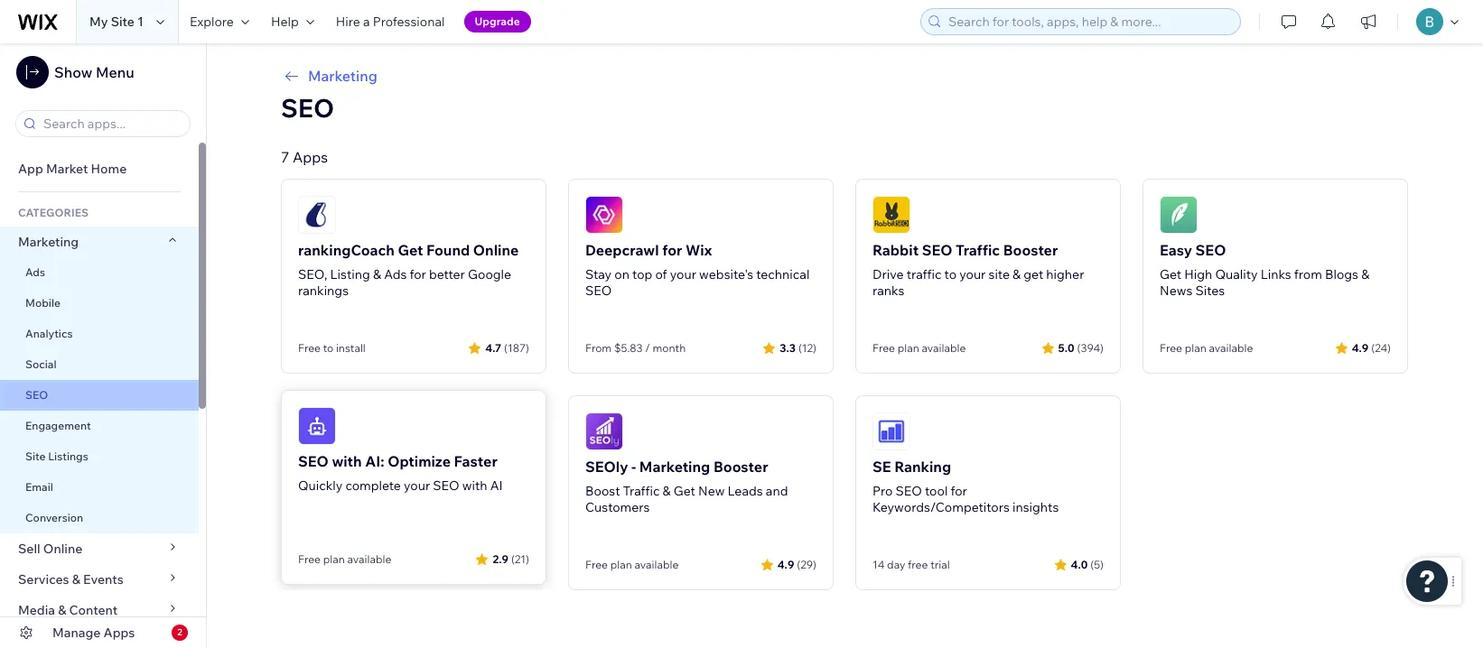Task type: vqa. For each thing, say whether or not it's contained in the screenshot.


Task type: describe. For each thing, give the bounding box(es) containing it.
analytics
[[25, 327, 73, 341]]

pro
[[872, 483, 893, 499]]

complete
[[345, 478, 401, 494]]

day
[[887, 558, 905, 572]]

traffic inside rabbit seo traffic booster drive traffic to your site & get higher ranks
[[956, 241, 1000, 259]]

better
[[429, 266, 465, 283]]

4.9 (29)
[[777, 558, 816, 571]]

available for ai:
[[347, 553, 391, 566]]

for inside 'deepcrawl for wix stay on top of your website's technical seo'
[[662, 241, 682, 259]]

sell
[[18, 541, 40, 557]]

leads
[[728, 483, 763, 499]]

media
[[18, 602, 55, 619]]

site listings link
[[0, 442, 199, 472]]

sell online
[[18, 541, 83, 557]]

online inside sidebar element
[[43, 541, 83, 557]]

ads inside rankingcoach get found online seo, listing & ads for better google rankings
[[384, 266, 407, 283]]

site
[[989, 266, 1010, 283]]

quality
[[1215, 266, 1258, 283]]

ranks
[[872, 283, 904, 299]]

(5)
[[1090, 558, 1104, 571]]

email
[[25, 480, 53, 494]]

your for traffic
[[959, 266, 986, 283]]

4.7 (187)
[[485, 341, 529, 354]]

stay
[[585, 266, 612, 283]]

explore
[[190, 14, 234, 30]]

app market home link
[[0, 154, 199, 184]]

upgrade
[[475, 14, 520, 28]]

news
[[1160, 283, 1193, 299]]

3.3 (12)
[[780, 341, 816, 354]]

free plan available for marketing
[[585, 558, 679, 572]]

free for rankingcoach get found online
[[298, 341, 321, 355]]

events
[[83, 572, 124, 588]]

plan for marketing
[[610, 558, 632, 572]]

rankingcoach
[[298, 241, 395, 259]]

customers
[[585, 499, 650, 516]]

mobile link
[[0, 288, 199, 319]]

free
[[908, 558, 928, 572]]

free for seo with ai: optimize faster
[[298, 553, 321, 566]]

found
[[426, 241, 470, 259]]

free plan available for traffic
[[872, 341, 966, 355]]

services & events link
[[0, 564, 199, 595]]

faster
[[454, 452, 497, 471]]

seo with ai: optimize faster logo image
[[298, 407, 336, 445]]

manage apps
[[52, 625, 135, 641]]

rankingcoach get found online seo, listing & ads for better google rankings
[[298, 241, 519, 299]]

social link
[[0, 350, 199, 380]]

(29)
[[797, 558, 816, 571]]

seo inside 'deepcrawl for wix stay on top of your website's technical seo'
[[585, 283, 612, 299]]

0 horizontal spatial with
[[332, 452, 362, 471]]

booster for rabbit seo traffic booster
[[1003, 241, 1058, 259]]

get inside 'seoly - marketing booster boost traffic & get new leads and customers'
[[674, 483, 695, 499]]

seoly - marketing booster logo image
[[585, 413, 623, 451]]

google
[[468, 266, 511, 283]]

from
[[1294, 266, 1322, 283]]

sell online link
[[0, 534, 199, 564]]

2.9 (21)
[[493, 552, 529, 566]]

4.0
[[1071, 558, 1088, 571]]

ads link
[[0, 257, 199, 288]]

engagement
[[25, 419, 91, 433]]

upgrade button
[[464, 11, 531, 33]]

4.9 for easy seo
[[1352, 341, 1369, 354]]

seoly
[[585, 458, 628, 476]]

sites
[[1195, 283, 1225, 299]]

ranking
[[894, 458, 951, 476]]

1 horizontal spatial marketing link
[[281, 65, 1408, 87]]

your for ai:
[[404, 478, 430, 494]]

available for traffic
[[922, 341, 966, 355]]

14
[[872, 558, 885, 572]]

2.9
[[493, 552, 508, 566]]

(21)
[[511, 552, 529, 566]]

seo inside easy seo get high quality links from blogs & news sites
[[1195, 241, 1226, 259]]

show menu button
[[16, 56, 134, 89]]

easy seo logo image
[[1160, 196, 1198, 234]]

technical
[[756, 266, 810, 283]]

analytics link
[[0, 319, 199, 350]]

& inside 'seoly - marketing booster boost traffic & get new leads and customers'
[[663, 483, 671, 499]]

seo up quickly
[[298, 452, 329, 471]]

deepcrawl for wix stay on top of your website's technical seo
[[585, 241, 810, 299]]

show
[[54, 63, 92, 81]]

media & content link
[[0, 595, 199, 626]]

a
[[363, 14, 370, 30]]

se ranking pro seo tool for keywords/competitors insights
[[872, 458, 1059, 516]]

(24)
[[1371, 341, 1391, 354]]

seo,
[[298, 266, 327, 283]]

seo down optimize
[[433, 478, 459, 494]]

easy seo get high quality links from blogs & news sites
[[1160, 241, 1369, 299]]

seo inside se ranking pro seo tool for keywords/competitors insights
[[896, 483, 922, 499]]

booster for seoly - marketing booster
[[713, 458, 768, 476]]

traffic inside 'seoly - marketing booster boost traffic & get new leads and customers'
[[623, 483, 660, 499]]

apps for manage apps
[[103, 625, 135, 641]]

listings
[[48, 450, 88, 463]]

market
[[46, 161, 88, 177]]

listing
[[330, 266, 370, 283]]

engagement link
[[0, 411, 199, 442]]

help
[[271, 14, 299, 30]]

month
[[653, 341, 686, 355]]

seo inside sidebar element
[[25, 388, 48, 402]]

for inside rankingcoach get found online seo, listing & ads for better google rankings
[[410, 266, 426, 283]]

rankings
[[298, 283, 349, 299]]

(187)
[[504, 341, 529, 354]]

content
[[69, 602, 118, 619]]

2
[[177, 627, 182, 639]]

boost
[[585, 483, 620, 499]]

to inside rabbit seo traffic booster drive traffic to your site & get higher ranks
[[944, 266, 957, 283]]

0 vertical spatial site
[[111, 14, 134, 30]]

/
[[645, 341, 650, 355]]

rankingcoach get found online logo image
[[298, 196, 336, 234]]

marketing inside 'seoly - marketing booster boost traffic & get new leads and customers'
[[639, 458, 710, 476]]

your for wix
[[670, 266, 696, 283]]

get inside easy seo get high quality links from blogs & news sites
[[1160, 266, 1181, 283]]

get inside rankingcoach get found online seo, listing & ads for better google rankings
[[398, 241, 423, 259]]

marketing inside sidebar element
[[18, 234, 79, 250]]

from $5.83 / month
[[585, 341, 686, 355]]

social
[[25, 358, 57, 371]]



Task type: locate. For each thing, give the bounding box(es) containing it.
0 horizontal spatial marketing
[[18, 234, 79, 250]]

plan down the customers
[[610, 558, 632, 572]]

1 vertical spatial to
[[323, 341, 333, 355]]

new
[[698, 483, 725, 499]]

ads right listing
[[384, 266, 407, 283]]

for
[[662, 241, 682, 259], [410, 266, 426, 283], [951, 483, 967, 499]]

seo down social
[[25, 388, 48, 402]]

get
[[398, 241, 423, 259], [1160, 266, 1181, 283], [674, 483, 695, 499]]

easy
[[1160, 241, 1192, 259]]

(394)
[[1077, 341, 1104, 354]]

3.3
[[780, 341, 796, 354]]

free down quickly
[[298, 553, 321, 566]]

available for get
[[1209, 341, 1253, 355]]

se
[[872, 458, 891, 476]]

my site 1
[[89, 14, 144, 30]]

to right "traffic"
[[944, 266, 957, 283]]

0 horizontal spatial online
[[43, 541, 83, 557]]

0 vertical spatial marketing link
[[281, 65, 1408, 87]]

free for easy seo
[[1160, 341, 1182, 355]]

services & events
[[18, 572, 124, 588]]

Search apps... field
[[38, 111, 184, 136]]

email link
[[0, 472, 199, 503]]

get left new
[[674, 483, 695, 499]]

0 horizontal spatial booster
[[713, 458, 768, 476]]

for left wix
[[662, 241, 682, 259]]

1 vertical spatial marketing link
[[0, 227, 199, 257]]

0 horizontal spatial to
[[323, 341, 333, 355]]

14 day free trial
[[872, 558, 950, 572]]

& left events
[[72, 572, 80, 588]]

my
[[89, 14, 108, 30]]

(12)
[[798, 341, 816, 354]]

0 vertical spatial 4.9
[[1352, 341, 1369, 354]]

1 horizontal spatial apps
[[293, 148, 328, 166]]

1 horizontal spatial ads
[[384, 266, 407, 283]]

free plan available for ai:
[[298, 553, 391, 566]]

menu
[[96, 63, 134, 81]]

5.0
[[1058, 341, 1074, 354]]

seo up the 7 apps
[[281, 92, 334, 124]]

free plan available down the customers
[[585, 558, 679, 572]]

deepcrawl for wix logo image
[[585, 196, 623, 234]]

4.9 for seoly - marketing booster
[[777, 558, 794, 571]]

show menu
[[54, 63, 134, 81]]

website's
[[699, 266, 753, 283]]

your down optimize
[[404, 478, 430, 494]]

0 vertical spatial booster
[[1003, 241, 1058, 259]]

marketing right -
[[639, 458, 710, 476]]

your inside 'deepcrawl for wix stay on top of your website's technical seo'
[[670, 266, 696, 283]]

site left 1
[[111, 14, 134, 30]]

seo link
[[0, 380, 199, 411]]

plan
[[897, 341, 919, 355], [1185, 341, 1206, 355], [323, 553, 345, 566], [610, 558, 632, 572]]

2 vertical spatial marketing
[[639, 458, 710, 476]]

0 vertical spatial marketing
[[308, 67, 377, 85]]

your inside "seo with ai: optimize faster quickly complete your seo with ai"
[[404, 478, 430, 494]]

free left install
[[298, 341, 321, 355]]

& right blogs
[[1361, 266, 1369, 283]]

apps down the content
[[103, 625, 135, 641]]

app
[[18, 161, 43, 177]]

hire
[[336, 14, 360, 30]]

1 horizontal spatial 4.9
[[1352, 341, 1369, 354]]

2 vertical spatial for
[[951, 483, 967, 499]]

0 vertical spatial to
[[944, 266, 957, 283]]

free plan available down ranks
[[872, 341, 966, 355]]

free to install
[[298, 341, 366, 355]]

4.9 left '(29)'
[[777, 558, 794, 571]]

insights
[[1012, 499, 1059, 516]]

2 horizontal spatial get
[[1160, 266, 1181, 283]]

2 horizontal spatial marketing
[[639, 458, 710, 476]]

0 vertical spatial traffic
[[956, 241, 1000, 259]]

1 vertical spatial marketing
[[18, 234, 79, 250]]

free down news
[[1160, 341, 1182, 355]]

tool
[[925, 483, 948, 499]]

& inside rabbit seo traffic booster drive traffic to your site & get higher ranks
[[1013, 266, 1021, 283]]

free for seoly - marketing booster
[[585, 558, 608, 572]]

& right the media
[[58, 602, 66, 619]]

1 vertical spatial with
[[462, 478, 487, 494]]

free down ranks
[[872, 341, 895, 355]]

1 horizontal spatial site
[[111, 14, 134, 30]]

4.0 (5)
[[1071, 558, 1104, 571]]

1 horizontal spatial booster
[[1003, 241, 1058, 259]]

1 vertical spatial get
[[1160, 266, 1181, 283]]

for inside se ranking pro seo tool for keywords/competitors insights
[[951, 483, 967, 499]]

1 horizontal spatial get
[[674, 483, 695, 499]]

marketing down categories
[[18, 234, 79, 250]]

free plan available down sites
[[1160, 341, 1253, 355]]

4.9
[[1352, 341, 1369, 354], [777, 558, 794, 571]]

1 horizontal spatial for
[[662, 241, 682, 259]]

0 horizontal spatial marketing link
[[0, 227, 199, 257]]

optimize
[[388, 452, 451, 471]]

free plan available for get
[[1160, 341, 1253, 355]]

ai
[[490, 478, 503, 494]]

with
[[332, 452, 362, 471], [462, 478, 487, 494]]

0 horizontal spatial traffic
[[623, 483, 660, 499]]

manage
[[52, 625, 101, 641]]

booster inside 'seoly - marketing booster boost traffic & get new leads and customers'
[[713, 458, 768, 476]]

your right the of
[[670, 266, 696, 283]]

0 horizontal spatial 4.9
[[777, 558, 794, 571]]

services
[[18, 572, 69, 588]]

1 horizontal spatial your
[[670, 266, 696, 283]]

free
[[298, 341, 321, 355], [872, 341, 895, 355], [1160, 341, 1182, 355], [298, 553, 321, 566], [585, 558, 608, 572]]

5.0 (394)
[[1058, 341, 1104, 354]]

plan for traffic
[[897, 341, 919, 355]]

plan for get
[[1185, 341, 1206, 355]]

online inside rankingcoach get found online seo, listing & ads for better google rankings
[[473, 241, 519, 259]]

1 horizontal spatial online
[[473, 241, 519, 259]]

1 vertical spatial 4.9
[[777, 558, 794, 571]]

plan down quickly
[[323, 553, 345, 566]]

site inside 'site listings' link
[[25, 450, 46, 463]]

seoly - marketing booster boost traffic & get new leads and customers
[[585, 458, 788, 516]]

marketing down hire
[[308, 67, 377, 85]]

sidebar element
[[0, 43, 207, 648]]

0 horizontal spatial your
[[404, 478, 430, 494]]

1 vertical spatial site
[[25, 450, 46, 463]]

1 vertical spatial for
[[410, 266, 426, 283]]

top
[[632, 266, 652, 283]]

links
[[1261, 266, 1291, 283]]

with left ai:
[[332, 452, 362, 471]]

conversion link
[[0, 503, 199, 534]]

0 horizontal spatial apps
[[103, 625, 135, 641]]

traffic
[[956, 241, 1000, 259], [623, 483, 660, 499]]

0 vertical spatial online
[[473, 241, 519, 259]]

ads inside 'ads' link
[[25, 266, 45, 279]]

for left better
[[410, 266, 426, 283]]

free for rabbit seo traffic booster
[[872, 341, 895, 355]]

traffic up the site
[[956, 241, 1000, 259]]

booster up "leads"
[[713, 458, 768, 476]]

1 horizontal spatial with
[[462, 478, 487, 494]]

4.9 left (24)
[[1352, 341, 1369, 354]]

higher
[[1046, 266, 1084, 283]]

2 horizontal spatial for
[[951, 483, 967, 499]]

your inside rabbit seo traffic booster drive traffic to your site & get higher ranks
[[959, 266, 986, 283]]

1
[[137, 14, 144, 30]]

on
[[614, 266, 629, 283]]

booster up get
[[1003, 241, 1058, 259]]

drive
[[872, 266, 904, 283]]

1 vertical spatial apps
[[103, 625, 135, 641]]

get left 'found'
[[398, 241, 423, 259]]

available down sites
[[1209, 341, 1253, 355]]

marketing link
[[281, 65, 1408, 87], [0, 227, 199, 257]]

site
[[111, 14, 134, 30], [25, 450, 46, 463]]

1 vertical spatial traffic
[[623, 483, 660, 499]]

& right listing
[[373, 266, 381, 283]]

ai:
[[365, 452, 384, 471]]

hire a professional link
[[325, 0, 456, 43]]

& inside easy seo get high quality links from blogs & news sites
[[1361, 266, 1369, 283]]

4.9 (24)
[[1352, 341, 1391, 354]]

available for marketing
[[634, 558, 679, 572]]

marketing
[[308, 67, 377, 85], [18, 234, 79, 250], [639, 458, 710, 476]]

seo up high
[[1195, 241, 1226, 259]]

1 vertical spatial booster
[[713, 458, 768, 476]]

0 vertical spatial get
[[398, 241, 423, 259]]

conversion
[[25, 511, 83, 525]]

deepcrawl
[[585, 241, 659, 259]]

seo left on
[[585, 283, 612, 299]]

rabbit
[[872, 241, 919, 259]]

0 horizontal spatial for
[[410, 266, 426, 283]]

seo
[[281, 92, 334, 124], [922, 241, 952, 259], [1195, 241, 1226, 259], [585, 283, 612, 299], [25, 388, 48, 402], [298, 452, 329, 471], [433, 478, 459, 494], [896, 483, 922, 499]]

0 horizontal spatial ads
[[25, 266, 45, 279]]

hire a professional
[[336, 14, 445, 30]]

media & content
[[18, 602, 118, 619]]

keywords/competitors
[[872, 499, 1010, 516]]

1 horizontal spatial to
[[944, 266, 957, 283]]

Search for tools, apps, help & more... field
[[943, 9, 1235, 34]]

plan down ranks
[[897, 341, 919, 355]]

1 horizontal spatial traffic
[[956, 241, 1000, 259]]

available down "traffic"
[[922, 341, 966, 355]]

0 vertical spatial apps
[[293, 148, 328, 166]]

site up email
[[25, 450, 46, 463]]

rabbit seo traffic booster logo image
[[872, 196, 910, 234]]

high
[[1184, 266, 1212, 283]]

wix
[[686, 241, 712, 259]]

seo inside rabbit seo traffic booster drive traffic to your site & get higher ranks
[[922, 241, 952, 259]]

0 horizontal spatial site
[[25, 450, 46, 463]]

-
[[631, 458, 636, 476]]

& left new
[[663, 483, 671, 499]]

plan down sites
[[1185, 341, 1206, 355]]

to left install
[[323, 341, 333, 355]]

free down the customers
[[585, 558, 608, 572]]

available down complete
[[347, 553, 391, 566]]

apps inside sidebar element
[[103, 625, 135, 641]]

0 vertical spatial with
[[332, 452, 362, 471]]

online up 'google'
[[473, 241, 519, 259]]

4.7
[[485, 341, 501, 354]]

for right tool
[[951, 483, 967, 499]]

your
[[670, 266, 696, 283], [959, 266, 986, 283], [404, 478, 430, 494]]

2 horizontal spatial your
[[959, 266, 986, 283]]

apps right the '7'
[[293, 148, 328, 166]]

plan for ai:
[[323, 553, 345, 566]]

0 vertical spatial for
[[662, 241, 682, 259]]

traffic down -
[[623, 483, 660, 499]]

get down easy
[[1160, 266, 1181, 283]]

quickly
[[298, 478, 343, 494]]

apps for 7 apps
[[293, 148, 328, 166]]

of
[[655, 266, 667, 283]]

your left the site
[[959, 266, 986, 283]]

&
[[373, 266, 381, 283], [1013, 266, 1021, 283], [1361, 266, 1369, 283], [663, 483, 671, 499], [72, 572, 80, 588], [58, 602, 66, 619]]

app market home
[[18, 161, 127, 177]]

1 horizontal spatial marketing
[[308, 67, 377, 85]]

seo right pro
[[896, 483, 922, 499]]

with left ai
[[462, 478, 487, 494]]

se ranking logo image
[[872, 413, 910, 451]]

available
[[922, 341, 966, 355], [1209, 341, 1253, 355], [347, 553, 391, 566], [634, 558, 679, 572]]

professional
[[373, 14, 445, 30]]

ads up mobile
[[25, 266, 45, 279]]

free plan available down quickly
[[298, 553, 391, 566]]

booster inside rabbit seo traffic booster drive traffic to your site & get higher ranks
[[1003, 241, 1058, 259]]

seo with ai: optimize faster quickly complete your seo with ai
[[298, 452, 503, 494]]

online up services & events
[[43, 541, 83, 557]]

$5.83
[[614, 341, 643, 355]]

available down the customers
[[634, 558, 679, 572]]

& left get
[[1013, 266, 1021, 283]]

0 horizontal spatial get
[[398, 241, 423, 259]]

2 vertical spatial get
[[674, 483, 695, 499]]

1 vertical spatial online
[[43, 541, 83, 557]]

seo up "traffic"
[[922, 241, 952, 259]]

& inside rankingcoach get found online seo, listing & ads for better google rankings
[[373, 266, 381, 283]]

categories
[[18, 206, 89, 219]]

ads
[[25, 266, 45, 279], [384, 266, 407, 283]]



